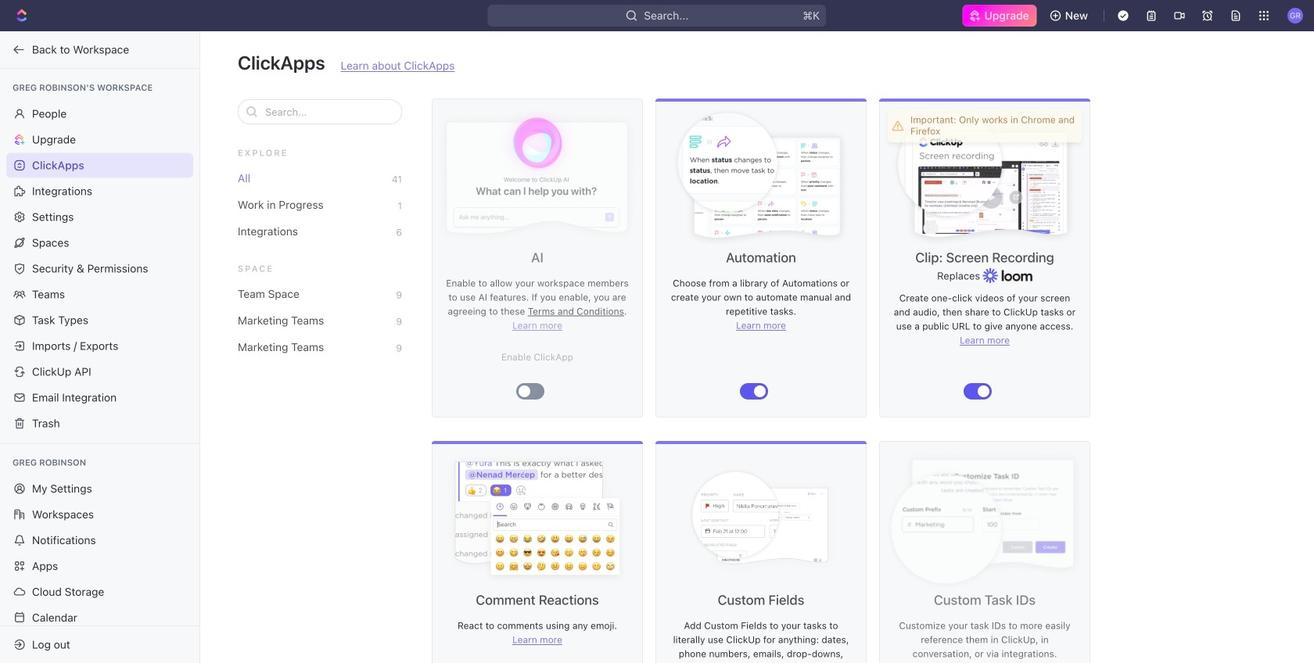 Task type: vqa. For each thing, say whether or not it's contained in the screenshot.
Me mode
no



Task type: locate. For each thing, give the bounding box(es) containing it.
Search... text field
[[265, 100, 394, 124]]



